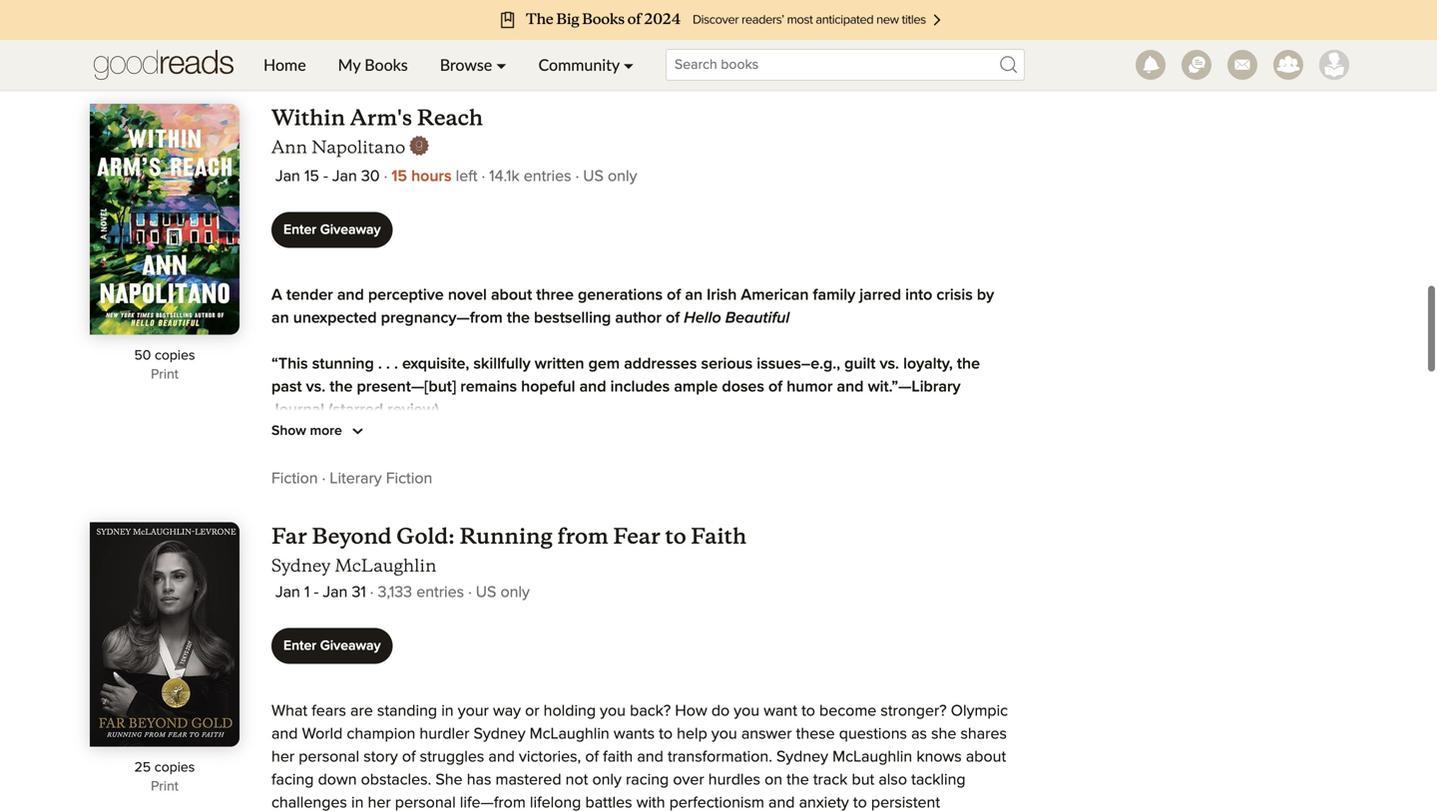 Task type: vqa. For each thing, say whether or not it's contained in the screenshot.
Satisfying
yes



Task type: locate. For each thing, give the bounding box(es) containing it.
1 vertical spatial an
[[271, 310, 289, 326]]

family left jarred
[[813, 287, 855, 303]]

0 horizontal spatial ann
[[271, 136, 307, 158]]

challenges
[[271, 795, 347, 811]]

wit."—library
[[868, 379, 961, 395]]

entries for within arm's reach
[[524, 169, 571, 185]]

0 horizontal spatial three
[[536, 287, 574, 303]]

30
[[361, 169, 380, 185]]

0 horizontal spatial as
[[827, 448, 843, 464]]

a
[[271, 287, 282, 303]]

and right rich
[[810, 563, 836, 579]]

literary fiction
[[330, 471, 432, 487]]

and down guilt
[[837, 379, 864, 395]]

my
[[344, 448, 364, 464]]

personal
[[299, 749, 359, 765], [395, 795, 456, 811]]

0 vertical spatial sydney
[[271, 555, 331, 577]]

generations up 'gem'
[[578, 287, 663, 303]]

spellbinding
[[304, 517, 390, 533]]

as
[[827, 448, 843, 464], [947, 448, 963, 464], [911, 726, 927, 742]]

1 horizontal spatial a
[[716, 517, 725, 533]]

0 horizontal spatial mclaughlin
[[335, 555, 436, 577]]

0 vertical spatial is
[[701, 517, 712, 533]]

1 copies from the top
[[155, 349, 195, 363]]

1 15 from the left
[[304, 169, 319, 185]]

of inside is another rich and deeply satisfying novel from the author who captured the many dimensions of grief in
[[636, 586, 650, 602]]

0 vertical spatial by
[[977, 287, 994, 303]]

we up the 'family,'
[[527, 540, 548, 556]]

three up 'written'
[[536, 287, 574, 303]]

0 horizontal spatial author
[[334, 586, 379, 602]]

0 horizontal spatial with
[[363, 471, 391, 487]]

0 vertical spatial irish
[[707, 287, 737, 303]]

us down catholic
[[476, 585, 496, 601]]

author down sydney mclaughlin link
[[334, 586, 379, 602]]

as left unpleasant in the bottom of the page
[[827, 448, 843, 464]]

bestselling up the 'when'
[[460, 517, 535, 533]]

is down the faith
[[707, 563, 718, 579]]

print for within arm's reach
[[151, 368, 179, 382]]

1 vertical spatial novel
[[962, 563, 1000, 579]]

copies for far beyond gold: running from fear to faith
[[154, 761, 195, 775]]

1 vertical spatial by
[[439, 517, 456, 533]]

about inside what fears are standing in your way or holding you back? how do you want to become stronger? olympic and world champion hurdler sydney mclaughlin wants to help you answer these questions as she shares her personal story of struggles and victories, of faith and transformation. sydney mclaughlin knows about facing down obstacles. she has mastered not only racing over hurdles on the track but also tackling challenges in her personal life—from lifelong battles with perfectionism and anxiety to persis
[[966, 749, 1006, 765]]

to right fear
[[665, 523, 686, 550]]

1 vertical spatial us only
[[476, 585, 530, 601]]

napolitano inside this spellbinding debut by bestselling author ann napolitano is a poignant reminder of how connected we are to those we love, even when we cannot find the words to say it. the unforgettable story of three generations of a large irish catholic family,
[[621, 517, 697, 533]]

are inside what fears are standing in your way or holding you back? how do you want to become stronger? olympic and world champion hurdler sydney mclaughlin wants to help you answer these questions as she shares her personal story of struggles and victories, of faith and transformation. sydney mclaughlin knows about facing down obstacles. she has mastered not only racing over hurdles on the track but also tackling challenges in her personal life—from lifelong battles with perfectionism and anxiety to persis
[[350, 704, 373, 720]]

crisis
[[936, 287, 973, 303]]

what
[[271, 704, 307, 720]]

(starred
[[328, 402, 383, 418]]

of
[[667, 287, 681, 303], [666, 310, 680, 326], [768, 379, 782, 395], [862, 517, 875, 533], [937, 540, 951, 556], [359, 563, 372, 579], [636, 586, 650, 602], [271, 609, 285, 625], [402, 749, 416, 765], [585, 749, 599, 765]]

only down catholic
[[500, 585, 530, 601]]

novel inside is another rich and deeply satisfying novel from the author who captured the many dimensions of grief in
[[962, 563, 1000, 579]]

2 giveaway from the top
[[320, 639, 381, 653]]

1 horizontal spatial author
[[539, 517, 584, 533]]

1 vertical spatial enter giveaway link
[[271, 628, 393, 664]]

1 enter giveaway link from the top
[[271, 212, 393, 248]]

in left my
[[327, 448, 339, 464]]

fears
[[312, 704, 346, 720]]

generations up 1
[[271, 563, 355, 579]]

three inside this spellbinding debut by bestselling author ann napolitano is a poignant reminder of how connected we are to those we love, even when we cannot find the words to say it. the unforgettable story of three generations of a large irish catholic family,
[[955, 540, 992, 556]]

None search field
[[650, 49, 1041, 81]]

novel inside a tender and perceptive novel about three generations of an irish american family jarred into crisis by an unexpected pregnancy—from the bestselling author of
[[448, 287, 487, 303]]

copies inside 25 copies print
[[154, 761, 195, 775]]

15
[[304, 169, 319, 185], [391, 169, 407, 185]]

1 vertical spatial vs.
[[306, 379, 325, 395]]

jan left 1
[[275, 585, 300, 601]]

family,
[[523, 563, 566, 579]]

as down stronger?
[[911, 726, 927, 742]]

to down spellbinding
[[323, 540, 337, 556]]

0 horizontal spatial story
[[364, 749, 398, 765]]

1 horizontal spatial ann
[[589, 517, 617, 533]]

story down "champion"
[[364, 749, 398, 765]]

fiction for literary fiction
[[271, 471, 318, 487]]

in inside is another rich and deeply satisfying novel from the author who captured the many dimensions of grief in
[[690, 586, 702, 602]]

of up 'obstacles.'
[[402, 749, 416, 765]]

in inside and the unbreakable bonds of sisterhood in
[[367, 609, 379, 625]]

1 vertical spatial entries
[[416, 585, 464, 601]]

0 vertical spatial print
[[151, 368, 179, 382]]

and down rich
[[803, 586, 829, 602]]

1 horizontal spatial vs.
[[880, 356, 899, 372]]

or inside no one in my mother's family ever talks about anything that can be categorized as unpleasant or as having to do with emotions. . . .
[[928, 448, 943, 464]]

running
[[460, 523, 552, 550]]

is up words
[[701, 517, 712, 533]]

answer
[[741, 726, 792, 742]]

enter for far beyond gold: running from fear to faith
[[283, 639, 316, 653]]

▾
[[496, 55, 506, 74], [624, 55, 634, 74]]

0 horizontal spatial ▾
[[496, 55, 506, 74]]

personal down she
[[395, 795, 456, 811]]

1 horizontal spatial us only
[[583, 169, 637, 185]]

her down 'obstacles.'
[[368, 795, 391, 811]]

1 horizontal spatial about
[[549, 448, 590, 464]]

2 enter from the top
[[283, 639, 316, 653]]

1 vertical spatial author
[[539, 517, 584, 533]]

the up 'skillfully'
[[507, 310, 530, 326]]

author inside a tender and perceptive novel about three generations of an irish american family jarred into crisis by an unexpected pregnancy—from the bestselling author of
[[615, 310, 662, 326]]

sisterhood
[[289, 609, 363, 625]]

fiction down no at the bottom left
[[271, 471, 318, 487]]

also
[[879, 772, 907, 788]]

1 horizontal spatial -
[[323, 169, 328, 185]]

the right on
[[787, 772, 809, 788]]

napolitano up words
[[621, 517, 697, 533]]

1 horizontal spatial ▾
[[624, 55, 634, 74]]

only inside what fears are standing in your way or holding you back? how do you want to become stronger? olympic and world champion hurdler sydney mclaughlin wants to help you answer these questions as she shares her personal story of struggles and victories, of faith and transformation. sydney mclaughlin knows about facing down obstacles. she has mastered not only racing over hurdles on the track but also tackling challenges in her personal life—from lifelong battles with perfectionism and anxiety to persis
[[592, 772, 622, 788]]

to down "but"
[[853, 795, 867, 811]]

us only
[[583, 169, 637, 185], [476, 585, 530, 601]]

entries for far beyond gold: running from fear to faith
[[416, 585, 464, 601]]

those
[[341, 540, 380, 556]]

only right 14.1k entries
[[608, 169, 637, 185]]

by inside a tender and perceptive novel about three generations of an irish american family jarred into crisis by an unexpected pregnancy—from the bestselling author of
[[977, 287, 994, 303]]

1 horizontal spatial her
[[368, 795, 391, 811]]

2 vertical spatial about
[[966, 749, 1006, 765]]

present—[but]
[[357, 379, 456, 395]]

1 horizontal spatial or
[[928, 448, 943, 464]]

three down the connected
[[955, 540, 992, 556]]

0 horizontal spatial novel
[[448, 287, 487, 303]]

want
[[764, 704, 797, 720]]

copies right 50
[[155, 349, 195, 363]]

bestselling up 'written'
[[534, 310, 611, 326]]

1 enter from the top
[[283, 223, 316, 237]]

are down this
[[296, 540, 319, 556]]

0 horizontal spatial are
[[296, 540, 319, 556]]

1 horizontal spatial novel
[[962, 563, 1000, 579]]

jan left 31
[[323, 585, 348, 601]]

unforgettable
[[801, 540, 895, 556]]

irish up hello beautiful at the top
[[707, 287, 737, 303]]

enter giveaway link for far beyond gold: running from fear to faith
[[271, 628, 393, 664]]

0 horizontal spatial do
[[340, 471, 358, 487]]

1 horizontal spatial irish
[[707, 287, 737, 303]]

words
[[661, 540, 704, 556]]

- down "ann napolitano"
[[323, 169, 328, 185]]

enter giveaway link for within arm's reach
[[271, 212, 393, 248]]

with down racing
[[636, 795, 665, 811]]

literary
[[330, 471, 382, 487]]

2 ▾ from the left
[[624, 55, 634, 74]]

back?
[[630, 704, 671, 720]]

1 vertical spatial sydney
[[474, 726, 525, 742]]

1 vertical spatial about
[[549, 448, 590, 464]]

you up transformation.
[[711, 726, 737, 742]]

unbreakable
[[860, 586, 948, 602]]

fiction left my
[[271, 52, 318, 68]]

2 enter giveaway link from the top
[[271, 628, 393, 664]]

an up hello
[[685, 287, 703, 303]]

2 copies from the top
[[154, 761, 195, 775]]

novel up bonds
[[962, 563, 1000, 579]]

copies right 25
[[154, 761, 195, 775]]

sydney down these
[[776, 749, 828, 765]]

home link
[[247, 40, 322, 90]]

0 vertical spatial giveaway
[[320, 223, 381, 237]]

2 vertical spatial author
[[334, 586, 379, 602]]

-
[[323, 169, 328, 185], [314, 585, 319, 601]]

with inside what fears are standing in your way or holding you back? how do you want to become stronger? olympic and world champion hurdler sydney mclaughlin wants to help you answer these questions as she shares her personal story of struggles and victories, of faith and transformation. sydney mclaughlin knows about facing down obstacles. she has mastered not only racing over hurdles on the track but also tackling challenges in her personal life—from lifelong battles with perfectionism and anxiety to persis
[[636, 795, 665, 811]]

fear
[[613, 523, 660, 550]]

1 print from the top
[[151, 368, 179, 382]]

0 vertical spatial generations
[[578, 287, 663, 303]]

1 vertical spatial from
[[271, 586, 303, 602]]

we up large
[[384, 540, 405, 556]]

us right 14.1k entries
[[583, 169, 604, 185]]

0 vertical spatial us only
[[583, 169, 637, 185]]

0 horizontal spatial her
[[271, 749, 295, 765]]

story inside what fears are standing in your way or holding you back? how do you want to become stronger? olympic and world champion hurdler sydney mclaughlin wants to help you answer these questions as she shares her personal story of struggles and victories, of faith and transformation. sydney mclaughlin knows about facing down obstacles. she has mastered not only racing over hurdles on the track but also tackling challenges in her personal life—from lifelong battles with perfectionism and anxiety to persis
[[364, 749, 398, 765]]

1 vertical spatial copies
[[154, 761, 195, 775]]

book cover image for within arm's reach
[[90, 104, 240, 335]]

- right 1
[[314, 585, 319, 601]]

of inside "this stunning . . . exquisite, skillfully written gem addresses serious issues–e.g., guilt vs. loyalty, the past vs. the present—[but] remains hopeful and includes ample doses of humor and wit."—library journal (starred review)
[[768, 379, 782, 395]]

reach
[[417, 104, 483, 131]]

story up satisfying
[[899, 540, 933, 556]]

author inside is another rich and deeply satisfying novel from the author who captured the many dimensions of grief in
[[334, 586, 379, 602]]

ann napolitano link
[[271, 136, 429, 161]]

another
[[722, 563, 776, 579]]

1 ▾ from the left
[[496, 55, 506, 74]]

guilt
[[844, 356, 876, 372]]

author up the addresses
[[615, 310, 662, 326]]

1 horizontal spatial us
[[583, 169, 604, 185]]

0 vertical spatial vs.
[[880, 356, 899, 372]]

to down one
[[322, 471, 336, 487]]

print down 25
[[151, 780, 179, 794]]

0 horizontal spatial or
[[525, 704, 539, 720]]

down
[[318, 772, 357, 788]]

2 print from the top
[[151, 780, 179, 794]]

1 horizontal spatial as
[[911, 726, 927, 742]]

1 vertical spatial family
[[433, 448, 474, 464]]

0 vertical spatial with
[[363, 471, 391, 487]]

0 vertical spatial bestselling
[[534, 310, 611, 326]]

enter giveaway link down sisterhood
[[271, 628, 393, 664]]

0 horizontal spatial sydney
[[271, 555, 331, 577]]

1 vertical spatial napolitano
[[621, 517, 697, 533]]

2 we from the left
[[384, 540, 405, 556]]

from up the 'family,'
[[557, 523, 608, 550]]

enter giveaway
[[283, 223, 381, 237], [283, 639, 381, 653]]

1 horizontal spatial family
[[813, 287, 855, 303]]

an
[[685, 287, 703, 303], [271, 310, 289, 326]]

print inside the 50 copies print
[[151, 368, 179, 382]]

a left "poignant"
[[716, 517, 725, 533]]

no
[[271, 448, 292, 464]]

you
[[600, 704, 626, 720], [734, 704, 760, 720], [711, 726, 737, 742]]

emotions.
[[395, 471, 464, 487]]

irish inside this spellbinding debut by bestselling author ann napolitano is a poignant reminder of how connected we are to those we love, even when we cannot find the words to say it. the unforgettable story of three generations of a large irish catholic family,
[[429, 563, 458, 579]]

about up 'skillfully'
[[491, 287, 532, 303]]

us only for within arm's reach
[[583, 169, 637, 185]]

goodreads author image
[[409, 136, 429, 156]]

0 horizontal spatial from
[[271, 586, 303, 602]]

when
[[485, 540, 523, 556]]

enter giveaway down sisterhood
[[283, 639, 381, 653]]

2 horizontal spatial sydney
[[776, 749, 828, 765]]

1 vertical spatial story
[[364, 749, 398, 765]]

1 vertical spatial -
[[314, 585, 319, 601]]

novel up pregnancy—from
[[448, 287, 487, 303]]

1 horizontal spatial 15
[[391, 169, 407, 185]]

ann down within
[[271, 136, 307, 158]]

1 horizontal spatial generations
[[578, 287, 663, 303]]

1 vertical spatial irish
[[429, 563, 458, 579]]

these
[[796, 726, 835, 742]]

0 vertical spatial do
[[340, 471, 358, 487]]

is inside is another rich and deeply satisfying novel from the author who captured the many dimensions of grief in
[[707, 563, 718, 579]]

and inside is another rich and deeply satisfying novel from the author who captured the many dimensions of grief in
[[810, 563, 836, 579]]

of left hello
[[666, 310, 680, 326]]

home image
[[94, 40, 234, 90]]

0 vertical spatial us
[[583, 169, 604, 185]]

1 we from the left
[[271, 540, 292, 556]]

from inside is another rich and deeply satisfying novel from the author who captured the many dimensions of grief in
[[271, 586, 303, 602]]

1 horizontal spatial an
[[685, 287, 703, 303]]

25
[[134, 761, 151, 775]]

print down 50
[[151, 368, 179, 382]]

the down deeply
[[833, 586, 856, 602]]

0 vertical spatial about
[[491, 287, 532, 303]]

as up the connected
[[947, 448, 963, 464]]

0 vertical spatial author
[[615, 310, 662, 326]]

0 vertical spatial enter
[[283, 223, 316, 237]]

0 horizontal spatial we
[[271, 540, 292, 556]]

as inside what fears are standing in your way or holding you back? how do you want to become stronger? olympic and world champion hurdler sydney mclaughlin wants to help you answer these questions as she shares her personal story of struggles and victories, of faith and transformation. sydney mclaughlin knows about facing down obstacles. she has mastered not only racing over hurdles on the track but also tackling challenges in her personal life—from lifelong battles with perfectionism and anxiety to persis
[[911, 726, 927, 742]]

2 horizontal spatial author
[[615, 310, 662, 326]]

copies inside the 50 copies print
[[155, 349, 195, 363]]

do down my
[[340, 471, 358, 487]]

1 vertical spatial bestselling
[[460, 517, 535, 533]]

standing
[[377, 704, 437, 720]]

about inside a tender and perceptive novel about three generations of an irish american family jarred into crisis by an unexpected pregnancy—from the bestselling author of
[[491, 287, 532, 303]]

0 horizontal spatial family
[[433, 448, 474, 464]]

15 down "ann napolitano"
[[304, 169, 319, 185]]

perceptive
[[368, 287, 444, 303]]

▾ inside 'link'
[[496, 55, 506, 74]]

do inside what fears are standing in your way or holding you back? how do you want to become stronger? olympic and world champion hurdler sydney mclaughlin wants to help you answer these questions as she shares her personal story of struggles and victories, of faith and transformation. sydney mclaughlin knows about facing down obstacles. she has mastered not only racing over hurdles on the track but also tackling challenges in her personal life—from lifelong battles with perfectionism and anxiety to persis
[[711, 704, 730, 720]]

▾ for browse ▾
[[496, 55, 506, 74]]

you up wants
[[600, 704, 626, 720]]

with
[[363, 471, 391, 487], [636, 795, 665, 811]]

0 vertical spatial napolitano
[[311, 136, 405, 158]]

jan 1 - jan 31
[[275, 585, 366, 601]]

2 horizontal spatial about
[[966, 749, 1006, 765]]

of left grief
[[636, 586, 650, 602]]

- for 15
[[323, 169, 328, 185]]

0 horizontal spatial -
[[314, 585, 319, 601]]

categorized
[[740, 448, 823, 464]]

0 vertical spatial enter giveaway
[[283, 223, 381, 237]]

jarred
[[859, 287, 901, 303]]

and down 'gem'
[[579, 379, 606, 395]]

1 vertical spatial book cover image
[[90, 522, 240, 747]]

1 horizontal spatial do
[[711, 704, 730, 720]]

tender
[[286, 287, 333, 303]]

0 horizontal spatial 15
[[304, 169, 319, 185]]

0 horizontal spatial about
[[491, 287, 532, 303]]

ann
[[271, 136, 307, 158], [589, 517, 617, 533]]

0 horizontal spatial generations
[[271, 563, 355, 579]]

napolitano up 30
[[311, 136, 405, 158]]

review)
[[387, 402, 439, 418]]

on
[[764, 772, 782, 788]]

only up battles at the left
[[592, 772, 622, 788]]

in right grief
[[690, 586, 702, 602]]

napolitano
[[311, 136, 405, 158], [621, 517, 697, 533]]

14.1k
[[489, 169, 520, 185]]

1 giveaway from the top
[[320, 223, 381, 237]]

past
[[271, 379, 302, 395]]

by right crisis
[[977, 287, 994, 303]]

1 enter giveaway from the top
[[283, 223, 381, 237]]

and up unexpected
[[337, 287, 364, 303]]

1 horizontal spatial personal
[[395, 795, 456, 811]]

and the unbreakable bonds of sisterhood in
[[271, 586, 995, 625]]

0 vertical spatial or
[[928, 448, 943, 464]]

the
[[507, 310, 530, 326], [957, 356, 980, 372], [330, 379, 353, 395], [634, 540, 657, 556], [307, 586, 330, 602], [484, 586, 506, 602], [833, 586, 856, 602], [787, 772, 809, 788]]

in down 3,133
[[367, 609, 379, 625]]

us only right 14.1k entries
[[583, 169, 637, 185]]

left
[[456, 169, 477, 185]]

about right talks
[[549, 448, 590, 464]]

three
[[536, 287, 574, 303], [955, 540, 992, 556]]

of left sisterhood
[[271, 609, 285, 625]]

▾ for community ▾
[[624, 55, 634, 74]]

of left faith
[[585, 749, 599, 765]]

print inside 25 copies print
[[151, 780, 179, 794]]

50
[[134, 349, 151, 363]]

hello
[[684, 310, 721, 326]]

about
[[491, 287, 532, 303], [549, 448, 590, 464], [966, 749, 1006, 765]]

do
[[340, 471, 358, 487], [711, 704, 730, 720]]

ample
[[674, 379, 718, 395]]

jan down "ann napolitano"
[[275, 169, 300, 185]]

sydney up 1
[[271, 555, 331, 577]]

to left say
[[708, 540, 722, 556]]

1 horizontal spatial by
[[977, 287, 994, 303]]

print for far beyond gold: running from fear to faith
[[151, 780, 179, 794]]

0 vertical spatial ann
[[271, 136, 307, 158]]

author up cannot
[[539, 517, 584, 533]]

1 horizontal spatial three
[[955, 540, 992, 556]]

jan 15 - jan 30
[[275, 169, 380, 185]]

1 horizontal spatial story
[[899, 540, 933, 556]]

book cover image
[[90, 104, 240, 335], [90, 522, 240, 747]]

skillfully
[[473, 356, 531, 372]]

and inside and the unbreakable bonds of sisterhood in
[[803, 586, 829, 602]]

family
[[813, 287, 855, 303], [433, 448, 474, 464]]

about down shares at right bottom
[[966, 749, 1006, 765]]

track
[[813, 772, 848, 788]]

the inside this spellbinding debut by bestselling author ann napolitano is a poignant reminder of how connected we are to those we love, even when we cannot find the words to say it. the unforgettable story of three generations of a large irish catholic family,
[[634, 540, 657, 556]]

irish
[[707, 287, 737, 303], [429, 563, 458, 579]]

or right unpleasant in the bottom of the page
[[928, 448, 943, 464]]

2 vertical spatial mclaughlin
[[832, 749, 912, 765]]

cannot
[[552, 540, 600, 556]]

2 book cover image from the top
[[90, 522, 240, 747]]

mclaughlin down the "holding"
[[530, 726, 609, 742]]

irish up captured
[[429, 563, 458, 579]]

0 vertical spatial story
[[899, 540, 933, 556]]

from
[[557, 523, 608, 550], [271, 586, 303, 602]]

ann up find
[[589, 517, 617, 533]]

Search by book title or ISBN text field
[[666, 49, 1025, 81]]

anxiety
[[799, 795, 849, 811]]

battles
[[585, 795, 632, 811]]

gem
[[588, 356, 620, 372]]

and inside a tender and perceptive novel about three generations of an irish american family jarred into crisis by an unexpected pregnancy—from the bestselling author of
[[337, 287, 364, 303]]

15 hours left
[[391, 169, 477, 185]]

by inside this spellbinding debut by bestselling author ann napolitano is a poignant reminder of how connected we are to those we love, even when we cannot find the words to say it. the unforgettable story of three generations of a large irish catholic family,
[[439, 517, 456, 533]]

1 book cover image from the top
[[90, 104, 240, 335]]

2 enter giveaway from the top
[[283, 639, 381, 653]]

far beyond gold: running from fear to faith sydney mclaughlin
[[271, 523, 747, 577]]

1 horizontal spatial entries
[[524, 169, 571, 185]]

1 vertical spatial are
[[350, 704, 373, 720]]

1 vertical spatial enter
[[283, 639, 316, 653]]

0 vertical spatial are
[[296, 540, 319, 556]]



Task type: describe. For each thing, give the bounding box(es) containing it.
many
[[510, 586, 548, 602]]

sydney mclaughlin link
[[271, 554, 436, 577]]

- for 1
[[314, 585, 319, 601]]

say
[[726, 540, 749, 556]]

us for far beyond gold: running from fear to faith
[[476, 585, 496, 601]]

obstacles.
[[361, 772, 431, 788]]

do inside no one in my mother's family ever talks about anything that can be categorized as unpleasant or as having to do with emotions. . . .
[[340, 471, 358, 487]]

31
[[352, 585, 366, 601]]

enter giveaway for within arm's reach
[[283, 223, 381, 237]]

show more button
[[271, 420, 370, 444]]

of inside and the unbreakable bonds of sisterhood in
[[271, 609, 285, 625]]

grief
[[654, 586, 685, 602]]

in down down
[[351, 795, 364, 811]]

satisfying
[[892, 563, 958, 579]]

"this stunning . . . exquisite, skillfully written gem addresses serious issues–e.g., guilt vs. loyalty, the past vs. the present—[but] remains hopeful and includes ample doses of humor and wit."—library journal (starred review)
[[271, 356, 980, 418]]

"this
[[271, 356, 308, 372]]

questions
[[839, 726, 907, 742]]

is inside this spellbinding debut by bestselling author ann napolitano is a poignant reminder of how connected we are to those we love, even when we cannot find the words to say it. the unforgettable story of three generations of a large irish catholic family,
[[701, 517, 712, 533]]

generations inside this spellbinding debut by bestselling author ann napolitano is a poignant reminder of how connected we are to those we love, even when we cannot find the words to say it. the unforgettable story of three generations of a large irish catholic family,
[[271, 563, 355, 579]]

giveaway for far beyond gold: running from fear to faith
[[320, 639, 381, 653]]

with inside no one in my mother's family ever talks about anything that can be categorized as unpleasant or as having to do with emotions. . . .
[[363, 471, 391, 487]]

of up 31
[[359, 563, 372, 579]]

this spellbinding debut by bestselling author ann napolitano is a poignant reminder of how connected we are to those we love, even when we cannot find the words to say it. the unforgettable story of three generations of a large irish catholic family,
[[271, 517, 992, 579]]

show
[[271, 424, 306, 438]]

hopeful
[[521, 379, 575, 395]]

are inside this spellbinding debut by bestselling author ann napolitano is a poignant reminder of how connected we are to those we love, even when we cannot find the words to say it. the unforgettable story of three generations of a large irish catholic family,
[[296, 540, 319, 556]]

beyond
[[312, 523, 392, 550]]

to up these
[[801, 704, 815, 720]]

unexpected
[[293, 310, 377, 326]]

fiction for contemporary
[[271, 52, 318, 68]]

but
[[852, 772, 874, 788]]

profile image for john smith. image
[[1319, 50, 1349, 80]]

not
[[565, 772, 588, 788]]

that
[[658, 448, 685, 464]]

victories,
[[519, 749, 581, 765]]

my books
[[338, 55, 408, 74]]

three inside a tender and perceptive novel about three generations of an irish american family jarred into crisis by an unexpected pregnancy—from the bestselling author of
[[536, 287, 574, 303]]

far
[[271, 523, 307, 550]]

catholic
[[462, 563, 519, 579]]

2 horizontal spatial mclaughlin
[[832, 749, 912, 765]]

1 horizontal spatial sydney
[[474, 726, 525, 742]]

of left the how
[[862, 517, 875, 533]]

lifelong
[[530, 795, 581, 811]]

ann inside this spellbinding debut by bestselling author ann napolitano is a poignant reminder of how connected we are to those we love, even when we cannot find the words to say it. the unforgettable story of three generations of a large irish catholic family,
[[589, 517, 617, 533]]

and down what
[[271, 726, 298, 742]]

0 horizontal spatial napolitano
[[311, 136, 405, 158]]

contemporary
[[330, 52, 430, 68]]

to left help
[[659, 726, 673, 742]]

serious
[[701, 356, 753, 372]]

how
[[675, 704, 707, 720]]

find
[[604, 540, 630, 556]]

generations inside a tender and perceptive novel about three generations of an irish american family jarred into crisis by an unexpected pregnancy—from the bestselling author of
[[578, 287, 663, 303]]

the right loyalty, at the right top
[[957, 356, 980, 372]]

mastered
[[495, 772, 561, 788]]

hurdler
[[420, 726, 469, 742]]

enter giveaway for far beyond gold: running from fear to faith
[[283, 639, 381, 653]]

hurdles
[[708, 772, 760, 788]]

the inside and the unbreakable bonds of sisterhood in
[[833, 586, 856, 602]]

issues–e.g.,
[[757, 356, 840, 372]]

us for within arm's reach
[[583, 169, 604, 185]]

stronger?
[[881, 704, 947, 720]]

fiction down "mother's"
[[386, 471, 432, 487]]

faith
[[691, 523, 747, 550]]

in inside no one in my mother's family ever talks about anything that can be categorized as unpleasant or as having to do with emotions. . . .
[[327, 448, 339, 464]]

life—from
[[460, 795, 526, 811]]

in up hurdler
[[441, 704, 454, 720]]

of down the connected
[[937, 540, 951, 556]]

the inside a tender and perceptive novel about three generations of an irish american family jarred into crisis by an unexpected pregnancy—from the bestselling author of
[[507, 310, 530, 326]]

and up has
[[488, 749, 515, 765]]

3 we from the left
[[527, 540, 548, 556]]

world
[[302, 726, 343, 742]]

a tender and perceptive novel about three generations of an irish american family jarred into crisis by an unexpected pregnancy—from the bestselling author of
[[271, 287, 994, 326]]

captured
[[417, 586, 479, 602]]

hello beautiful
[[684, 310, 790, 326]]

1 vertical spatial mclaughlin
[[530, 726, 609, 742]]

enter for within arm's reach
[[283, 223, 316, 237]]

champion
[[347, 726, 415, 742]]

dimensions
[[552, 586, 632, 602]]

bonds
[[952, 586, 995, 602]]

and down on
[[768, 795, 795, 811]]

2 15 from the left
[[391, 169, 407, 185]]

love,
[[409, 540, 442, 556]]

0 horizontal spatial a
[[377, 563, 385, 579]]

0 horizontal spatial personal
[[299, 749, 359, 765]]

olympic
[[951, 704, 1008, 720]]

bestselling inside a tender and perceptive novel about three generations of an irish american family jarred into crisis by an unexpected pregnancy—from the bestselling author of
[[534, 310, 611, 326]]

family inside a tender and perceptive novel about three generations of an irish american family jarred into crisis by an unexpected pregnancy—from the bestselling author of
[[813, 287, 855, 303]]

2 vertical spatial sydney
[[776, 749, 828, 765]]

browse ▾ link
[[424, 40, 522, 90]]

the inside what fears are standing in your way or holding you back? how do you want to become stronger? olympic and world champion hurdler sydney mclaughlin wants to help you answer these questions as she shares her personal story of struggles and victories, of faith and transformation. sydney mclaughlin knows about facing down obstacles. she has mastered not only racing over hurdles on the track but also tackling challenges in her personal life—from lifelong battles with perfectionism and anxiety to persis
[[787, 772, 809, 788]]

faith
[[603, 749, 633, 765]]

to inside no one in my mother's family ever talks about anything that can be categorized as unpleasant or as having to do with emotions. . . .
[[322, 471, 336, 487]]

journal
[[271, 402, 324, 418]]

jan left 30
[[332, 169, 357, 185]]

even
[[446, 540, 481, 556]]

doses
[[722, 379, 764, 395]]

the down stunning
[[330, 379, 353, 395]]

beautiful
[[725, 310, 790, 326]]

far beyond gold: running from fear to faith link
[[271, 523, 747, 550]]

to inside far beyond gold: running from fear to faith sydney mclaughlin
[[665, 523, 686, 550]]

copies for within arm's reach
[[155, 349, 195, 363]]

and up racing
[[637, 749, 663, 765]]

addresses
[[624, 356, 697, 372]]

how
[[880, 517, 909, 533]]

stunning
[[312, 356, 374, 372]]

show more
[[271, 424, 346, 438]]

talks
[[513, 448, 545, 464]]

the down catholic
[[484, 586, 506, 602]]

browse ▾
[[440, 55, 506, 74]]

from inside far beyond gold: running from fear to faith sydney mclaughlin
[[557, 523, 608, 550]]

over
[[673, 772, 704, 788]]

community ▾ link
[[522, 40, 650, 90]]

having
[[271, 471, 318, 487]]

sydney inside far beyond gold: running from fear to faith sydney mclaughlin
[[271, 555, 331, 577]]

family inside no one in my mother's family ever talks about anything that can be categorized as unpleasant or as having to do with emotions. . . .
[[433, 448, 474, 464]]

loyalty,
[[903, 356, 953, 372]]

story inside this spellbinding debut by bestselling author ann napolitano is a poignant reminder of how connected we are to those we love, even when we cannot find the words to say it. the unforgettable story of three generations of a large irish catholic family,
[[899, 540, 933, 556]]

poignant
[[729, 517, 791, 533]]

unpleasant
[[847, 448, 924, 464]]

14.1k entries
[[489, 169, 571, 185]]

perfectionism
[[669, 795, 764, 811]]

about inside no one in my mother's family ever talks about anything that can be categorized as unpleasant or as having to do with emotions. . . .
[[549, 448, 590, 464]]

0 vertical spatial her
[[271, 749, 295, 765]]

author inside this spellbinding debut by bestselling author ann napolitano is a poignant reminder of how connected we are to those we love, even when we cannot find the words to say it. the unforgettable story of three generations of a large irish catholic family,
[[539, 517, 584, 533]]

book cover image for far beyond gold: running from fear to faith
[[90, 522, 240, 747]]

way
[[493, 704, 521, 720]]

holding
[[544, 704, 596, 720]]

mclaughlin inside far beyond gold: running from fear to faith sydney mclaughlin
[[335, 555, 436, 577]]

ever
[[478, 448, 509, 464]]

bestselling inside this spellbinding debut by bestselling author ann napolitano is a poignant reminder of how connected we are to those we love, even when we cannot find the words to say it. the unforgettable story of three generations of a large irish catholic family,
[[460, 517, 535, 533]]

the up sisterhood
[[307, 586, 330, 602]]

includes
[[610, 379, 670, 395]]

1 vertical spatial personal
[[395, 795, 456, 811]]

become
[[819, 704, 876, 720]]

only for far beyond gold: running from fear to faith
[[500, 585, 530, 601]]

home
[[263, 55, 306, 74]]

wants
[[614, 726, 655, 742]]

irish inside a tender and perceptive novel about three generations of an irish american family jarred into crisis by an unexpected pregnancy—from the bestselling author of
[[707, 287, 737, 303]]

us only for far beyond gold: running from fear to faith
[[476, 585, 530, 601]]

3,133
[[378, 585, 412, 601]]

shares
[[960, 726, 1007, 742]]

who
[[383, 586, 413, 602]]

0 vertical spatial an
[[685, 287, 703, 303]]

you up answer
[[734, 704, 760, 720]]

2 horizontal spatial as
[[947, 448, 963, 464]]

of up the addresses
[[667, 287, 681, 303]]

or inside what fears are standing in your way or holding you back? how do you want to become stronger? olympic and world champion hurdler sydney mclaughlin wants to help you answer these questions as she shares her personal story of struggles and victories, of faith and transformation. sydney mclaughlin knows about facing down obstacles. she has mastered not only racing over hurdles on the track but also tackling challenges in her personal life—from lifelong battles with perfectionism and anxiety to persis
[[525, 704, 539, 720]]

only for within arm's reach
[[608, 169, 637, 185]]

giveaway for within arm's reach
[[320, 223, 381, 237]]

community
[[538, 55, 619, 74]]

mother's
[[368, 448, 429, 464]]

1 vertical spatial her
[[368, 795, 391, 811]]

0 vertical spatial a
[[716, 517, 725, 533]]



